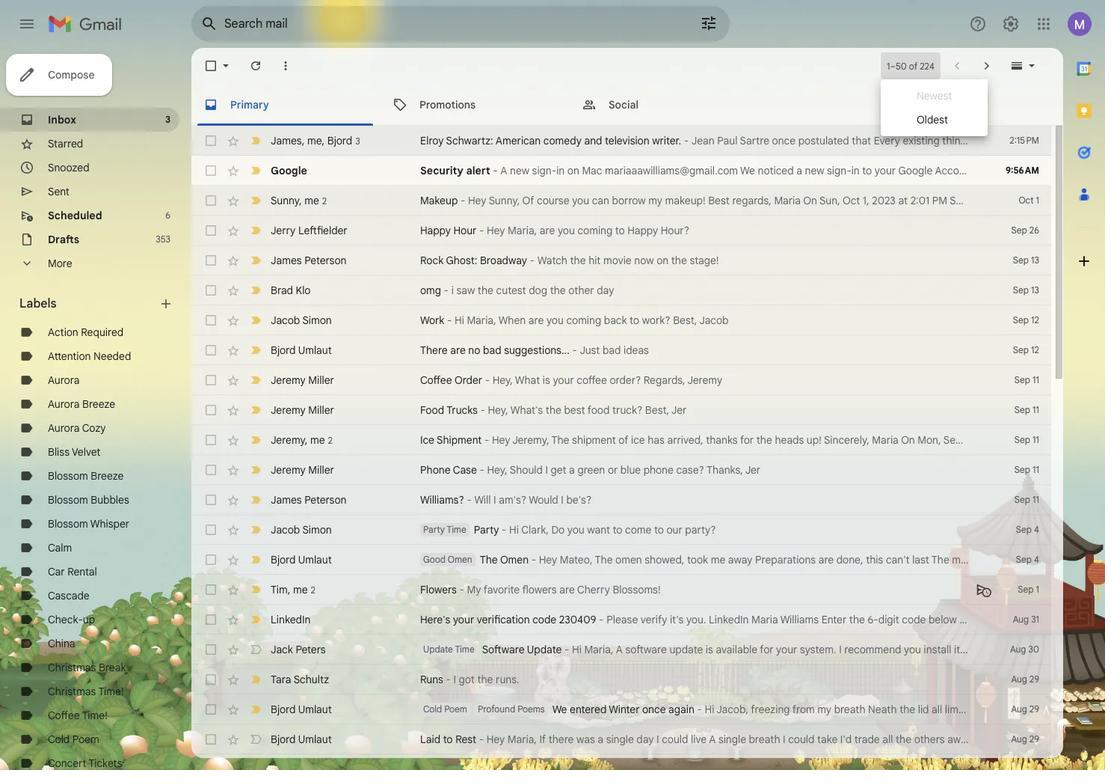 Task type: vqa. For each thing, say whether or not it's contained in the screenshot.
Sep corresponding to 14th Row from the top
yes



Task type: describe. For each thing, give the bounding box(es) containing it.
1 single from the left
[[607, 733, 634, 746]]

primary
[[230, 98, 269, 111]]

- right hour at the left top
[[480, 224, 484, 237]]

work?
[[643, 314, 671, 327]]

a right get
[[570, 463, 575, 477]]

to up 1,
[[863, 164, 873, 177]]

0 horizontal spatial maria
[[775, 194, 801, 207]]

2 mac from the left
[[1001, 164, 1021, 177]]

labels navigation
[[0, 48, 192, 770]]

broadway
[[480, 254, 528, 267]]

schultz
[[294, 673, 329, 686]]

, for james
[[302, 134, 305, 147]]

me for tim
[[293, 583, 308, 596]]

peterson for williams?
[[305, 493, 347, 507]]

rock ghost: broadway - watch the hit movie now on the stage!
[[421, 254, 719, 267]]

maria, down 230409
[[585, 643, 614, 656]]

2 for jeremy
[[328, 434, 333, 446]]

- down the clark,
[[532, 553, 537, 566]]

the right all
[[896, 733, 912, 746]]

borrow
[[613, 194, 646, 207]]

newest menu item
[[882, 84, 989, 108]]

5 11 from the top
[[1033, 494, 1040, 505]]

get
[[551, 463, 567, 477]]

mon,
[[918, 433, 942, 447]]

omg
[[421, 284, 442, 297]]

for for available
[[761, 643, 774, 656]]

flowers - my favorite flowers are cherry blossoms!
[[421, 583, 661, 596]]

are for maria,
[[529, 314, 544, 327]]

i left got
[[454, 673, 456, 686]]

2 sep 13 from the top
[[1014, 284, 1040, 296]]

phone
[[644, 463, 674, 477]]

promotions
[[420, 98, 476, 111]]

Search mail text field
[[224, 16, 659, 31]]

blossoms!
[[613, 583, 661, 596]]

aurora for aurora cozy
[[48, 421, 80, 435]]

- right trucks
[[481, 403, 486, 417]]

sep 26
[[1012, 224, 1040, 236]]

be's?
[[567, 493, 592, 507]]

1 horizontal spatial is
[[706, 643, 714, 656]]

sep 12 for there are no bad suggestions... - just bad ideas
[[1014, 344, 1040, 355]]

me for james
[[307, 134, 322, 147]]

1 vertical spatial day
[[637, 733, 654, 746]]

i right breath
[[784, 733, 786, 746]]

6
[[166, 210, 171, 221]]

0 vertical spatial jer
[[672, 403, 687, 417]]

regards,
[[733, 194, 772, 207]]

2 vertical spatial a
[[710, 733, 716, 746]]

b
[[1103, 643, 1106, 656]]

tim
[[271, 583, 288, 596]]

best
[[709, 194, 730, 207]]

- right work
[[447, 314, 452, 327]]

would
[[529, 493, 559, 507]]

tara
[[271, 673, 291, 686]]

0 horizontal spatial hi
[[455, 314, 465, 327]]

coming for to
[[578, 224, 613, 237]]

hey left jeremy, at the bottom of the page
[[492, 433, 511, 447]]

cold poem inside labels navigation
[[48, 733, 99, 746]]

oct 1
[[1020, 195, 1040, 206]]

you left install
[[905, 643, 922, 656]]

trucks
[[447, 403, 478, 417]]

0 horizontal spatial 2023
[[873, 194, 896, 207]]

sep 12 for work - hi maria, when are you coming back to work? best, jacob
[[1014, 314, 1040, 326]]

regards,
[[644, 373, 686, 387]]

klo
[[296, 284, 311, 297]]

bjord for 21th row from the top
[[271, 733, 296, 746]]

sep 11 for jeremy
[[1015, 374, 1040, 385]]

1 for flowers - my favorite flowers are cherry blossoms!
[[1037, 584, 1040, 595]]

i left be's?
[[561, 493, 564, 507]]

christmas for christmas time!
[[48, 685, 96, 698]]

2:15 pm
[[1010, 135, 1040, 146]]

1 sign- from the left
[[533, 164, 557, 177]]

1 horizontal spatial update
[[527, 643, 562, 656]]

0 horizontal spatial on
[[568, 164, 580, 177]]

1 vertical spatial at
[[1005, 433, 1014, 447]]

rental
[[68, 565, 97, 578]]

2 in from the left
[[852, 164, 860, 177]]

tab list right the am
[[1064, 48, 1106, 716]]

aurora cozy
[[48, 421, 106, 435]]

4 for hi
[[1035, 524, 1040, 535]]

5 sep 11 from the top
[[1015, 494, 1040, 505]]

a down entered
[[598, 733, 604, 746]]

has
[[648, 433, 665, 447]]

required
[[81, 326, 124, 339]]

important according to google magic. switch for food trucks
[[248, 403, 263, 418]]

stage!
[[690, 254, 719, 267]]

aug 30
[[1011, 644, 1040, 655]]

laid to rest - hey maria, if there was a single day i could live a single breath i could take i'd trade all the others away best, bjord
[[421, 733, 1027, 746]]

omen inside good omen the omen -
[[448, 554, 473, 565]]

0 horizontal spatial was
[[577, 733, 595, 746]]

- right again
[[698, 703, 703, 716]]

i'd
[[841, 733, 852, 746]]

13 important according to google magic. switch from the top
[[248, 522, 263, 537]]

row containing jeremy
[[192, 425, 1106, 455]]

, for sunny
[[299, 193, 302, 207]]

runs - i got the runs.
[[421, 673, 520, 686]]

jacob right work?
[[700, 314, 729, 327]]

aurora breeze
[[48, 397, 115, 411]]

- right the case
[[480, 463, 485, 477]]

1 vertical spatial best,
[[646, 403, 670, 417]]

laid
[[421, 733, 441, 746]]

blossom for blossom bubbles
[[48, 493, 88, 507]]

calm link
[[48, 541, 72, 554]]

sep 1
[[1019, 584, 1040, 595]]

shipment
[[437, 433, 482, 447]]

main menu image
[[18, 15, 36, 33]]

more
[[48, 257, 72, 270]]

0 horizontal spatial sunny
[[271, 193, 299, 207]]

i down "once"
[[657, 733, 660, 746]]

are left no
[[451, 343, 466, 357]]

to right laid
[[443, 733, 453, 746]]

refresh image
[[248, 58, 263, 73]]

older image
[[980, 58, 995, 73]]

miller for food
[[308, 403, 334, 417]]

sep 4 for hi
[[1017, 524, 1040, 535]]

cold inside row
[[424, 703, 442, 715]]

back
[[604, 314, 627, 327]]

1 sep 13 from the top
[[1014, 254, 1040, 266]]

- down williams? - will i am's? would i be's? at bottom
[[502, 523, 507, 537]]

snoozed
[[48, 161, 90, 174]]

1 horizontal spatial omen
[[501, 553, 529, 566]]

a right noticed
[[797, 164, 803, 177]]

11,
[[965, 433, 976, 447]]

blossom bubbles
[[48, 493, 129, 507]]

here's your verification code 230409 -
[[421, 613, 607, 626]]

time for party
[[447, 524, 467, 535]]

- right alert
[[493, 164, 498, 177]]

aug for runs - i got the runs.
[[1012, 673, 1028, 685]]

- right 'runs'
[[446, 673, 451, 686]]

2 new from the left
[[806, 164, 825, 177]]

security
[[421, 164, 464, 177]]

0 vertical spatial on
[[804, 194, 818, 207]]

- left watch
[[530, 254, 535, 267]]

food
[[588, 403, 610, 417]]

to left our
[[655, 523, 664, 537]]

important according to google magic. switch for williams?
[[248, 492, 263, 507]]

2 for tim
[[311, 584, 316, 595]]

jeremy , me 2
[[271, 433, 333, 446]]

christmas break link
[[48, 661, 126, 674]]

there
[[421, 343, 448, 357]]

- right shipment
[[485, 433, 490, 447]]

1 in from the left
[[557, 164, 565, 177]]

jeremy miller for phone case
[[271, 463, 334, 477]]

- down 230409
[[565, 643, 570, 656]]

attention needed
[[48, 349, 131, 363]]

phone case - hey, should i get a green or blue phone case? thanks, jer
[[421, 463, 761, 477]]

, for tim
[[288, 583, 291, 596]]

hey left sunny, at the top of the page
[[468, 194, 487, 207]]

sep for 11th row from the bottom of the page
[[1015, 464, 1031, 475]]

bjord for 15th row
[[271, 553, 296, 566]]

dog
[[529, 284, 548, 297]]

bubbles
[[91, 493, 129, 507]]

drafts link
[[48, 233, 79, 246]]

you for maria,
[[558, 224, 575, 237]]

1 horizontal spatial on
[[657, 254, 669, 267]]

this
[[1070, 164, 1087, 177]]

1 horizontal spatial was
[[1090, 164, 1106, 177]]

the right got
[[478, 673, 494, 686]]

check-up link
[[48, 613, 95, 626]]

1 google from the left
[[271, 164, 307, 177]]

i left get
[[546, 463, 549, 477]]

aurora for aurora link
[[48, 373, 80, 387]]

the right dog
[[550, 284, 566, 297]]

2 single from the left
[[719, 733, 747, 746]]

jacob for 16th row from the bottom
[[271, 314, 300, 327]]

cutest
[[497, 284, 527, 297]]

leftfielder
[[298, 224, 348, 237]]

1 mac from the left
[[582, 164, 603, 177]]

me for jeremy
[[310, 433, 325, 446]]

main content containing newest
[[192, 48, 1106, 770]]

2 sign- from the left
[[828, 164, 852, 177]]

1 bad from the left
[[483, 343, 502, 357]]

1 vertical spatial we
[[553, 703, 568, 716]]

3 inside james , me , bjord 3
[[356, 135, 360, 146]]

sep for 13th row from the top of the page
[[1015, 494, 1031, 505]]

2 could from the left
[[789, 733, 815, 746]]

thanks,
[[707, 463, 744, 477]]

of inside row
[[619, 433, 629, 447]]

row containing james
[[192, 126, 1052, 156]]

software
[[482, 643, 525, 656]]

224
[[921, 60, 935, 71]]

search mail image
[[196, 10, 223, 37]]

0 vertical spatial we
[[741, 164, 756, 177]]

hey up broadway
[[487, 224, 505, 237]]

hey, for hey, what's the best food truck? best, jer
[[488, 403, 509, 417]]

- left my at the bottom of the page
[[460, 583, 465, 596]]

blossom whisper link
[[48, 517, 130, 531]]

the left stage! in the right top of the page
[[672, 254, 688, 267]]

coffee order - hey, what is your coffee order? regards, jeremy
[[421, 373, 723, 387]]

0 horizontal spatial at
[[899, 194, 909, 207]]

sep 11 for arrived,
[[1015, 434, 1040, 445]]

clark,
[[522, 523, 549, 537]]

1 horizontal spatial jer
[[746, 463, 761, 477]]

1 horizontal spatial of
[[910, 60, 918, 71]]

353
[[156, 233, 171, 245]]

check-
[[48, 613, 83, 626]]

- left i
[[444, 284, 449, 297]]

1 horizontal spatial oct
[[1020, 195, 1035, 206]]

hey right rest at left bottom
[[487, 733, 505, 746]]

makeup - hey sunny, of course you can borrow my makeup! best regards, maria on sun, oct 1, 2023 at 2:01 pm sunny side <sunnyupside33@gm
[[421, 194, 1106, 207]]

m
[[1098, 433, 1106, 447]]

0 horizontal spatial a
[[501, 164, 508, 177]]

- right writer. at the top of page
[[685, 134, 689, 147]]

sunny , me 2
[[271, 193, 327, 207]]

1 horizontal spatial best,
[[674, 314, 698, 327]]

a left 9:56 am
[[993, 164, 998, 177]]

you right do
[[568, 523, 585, 537]]

important according to google magic. switch for makeup
[[248, 193, 263, 208]]

action
[[48, 326, 78, 339]]

bjord umlaut for 21th row from the top
[[271, 733, 332, 746]]

maria, left when
[[467, 314, 497, 327]]

1 for makeup - hey sunny, of course you can borrow my makeup! best regards, maria on sun, oct 1, 2023 at 2:01 pm sunny side <sunnyupside33@gm
[[1037, 195, 1040, 206]]

coffee
[[577, 373, 608, 387]]

social
[[609, 98, 639, 111]]

peterson for rock
[[305, 254, 347, 267]]

time! for coffee time!
[[82, 709, 108, 722]]

starred link
[[48, 137, 83, 150]]

umlaut for eighth row from the top of the page
[[298, 343, 332, 357]]

2 horizontal spatial on
[[978, 164, 990, 177]]

blossom for blossom breeze
[[48, 469, 88, 483]]

umlaut for 21th row from the top
[[298, 733, 332, 746]]

the left best
[[546, 403, 562, 417]]

sep 11 for jer
[[1015, 404, 1040, 415]]

food
[[421, 403, 445, 417]]

1 could from the left
[[662, 733, 689, 746]]

- left just
[[573, 343, 578, 357]]

8 row from the top
[[192, 335, 1052, 365]]

31
[[1032, 614, 1040, 625]]

1 – 50 of 224
[[888, 60, 935, 71]]

oldest
[[917, 113, 949, 126]]

breeze for aurora breeze
[[82, 397, 115, 411]]

my
[[467, 583, 481, 596]]

to up movie
[[616, 224, 625, 237]]

1 vertical spatial maria
[[873, 433, 899, 447]]

needed
[[94, 349, 131, 363]]

linkedin
[[271, 613, 311, 626]]

2 vertical spatial at
[[964, 643, 973, 656]]

for for thanks
[[741, 433, 754, 447]]

2 bad from the left
[[603, 343, 621, 357]]

important according to google magic. switch for ice shipment
[[248, 433, 263, 447]]

blossom bubbles link
[[48, 493, 129, 507]]

11 for blue
[[1033, 464, 1040, 475]]

1 13 from the top
[[1032, 254, 1040, 266]]

2 horizontal spatial best,
[[975, 733, 999, 746]]

sent link
[[48, 185, 70, 198]]

0 vertical spatial 1
[[888, 60, 891, 71]]

rest
[[456, 733, 477, 746]]

row containing jerry leftfielder
[[192, 216, 1052, 245]]



Task type: locate. For each thing, give the bounding box(es) containing it.
bad right just
[[603, 343, 621, 357]]

peterson down the leftfielder at the top of the page
[[305, 254, 347, 267]]

row containing tim
[[192, 575, 1052, 605]]

- right rest at left bottom
[[479, 733, 484, 746]]

tab list
[[1064, 48, 1106, 716], [192, 84, 1064, 126]]

umlaut for 15th row
[[298, 553, 332, 566]]

important according to google magic. switch for phone case
[[248, 462, 263, 477]]

sep for row containing jeremy
[[1015, 434, 1031, 445]]

christmas for christmas break
[[48, 661, 96, 674]]

pm
[[933, 194, 948, 207]]

sign- up course
[[533, 164, 557, 177]]

oct up sep 26
[[1020, 195, 1035, 206]]

best, right away
[[975, 733, 999, 746]]

1 vertical spatial the
[[480, 553, 498, 566]]

10 row from the top
[[192, 395, 1052, 425]]

<sunnyupside33@gm
[[1005, 194, 1106, 207]]

1 happy from the left
[[421, 224, 451, 237]]

aug 29 for laid to rest - hey maria, if there was a single day i could live a single breath i could take i'd trade all the others away best, bjord
[[1012, 733, 1040, 745]]

arrived,
[[668, 433, 704, 447]]

1 simon from the top
[[303, 314, 332, 327]]

1 vertical spatial aurora
[[48, 397, 80, 411]]

1 horizontal spatial new
[[806, 164, 825, 177]]

3 inside labels navigation
[[165, 114, 171, 125]]

1 bjord umlaut from the top
[[271, 343, 332, 357]]

blossom down bliss velvet
[[48, 469, 88, 483]]

car rental link
[[48, 565, 97, 578]]

1 jacob simon from the top
[[271, 314, 332, 327]]

1 horizontal spatial sunny
[[951, 194, 980, 207]]

maria, down of
[[508, 224, 537, 237]]

coffee for coffee order - hey, what is your coffee order? regards, jeremy
[[421, 373, 452, 387]]

1 horizontal spatial party
[[474, 523, 499, 537]]

sep for row containing tim
[[1019, 584, 1035, 595]]

christmas up coffee time!
[[48, 685, 96, 698]]

15 row from the top
[[192, 545, 1052, 575]]

2 horizontal spatial hi
[[572, 643, 582, 656]]

2 inside the jeremy , me 2
[[328, 434, 333, 446]]

2 blossom from the top
[[48, 493, 88, 507]]

convenience.
[[1038, 643, 1100, 656]]

miller for phone
[[308, 463, 334, 477]]

are up watch
[[540, 224, 555, 237]]

2 inside the sunny , me 2
[[322, 195, 327, 206]]

peterson down the jeremy , me 2
[[305, 493, 347, 507]]

4 bjord umlaut from the top
[[271, 733, 332, 746]]

cold inside labels navigation
[[48, 733, 70, 746]]

food trucks - hey, what's the best food truck? best, jer
[[421, 403, 687, 417]]

was right this
[[1090, 164, 1106, 177]]

2 sep 4 from the top
[[1017, 554, 1040, 565]]

recommend
[[845, 643, 902, 656]]

poem down the coffee time! link
[[72, 733, 99, 746]]

at left "2:01"
[[899, 194, 909, 207]]

0 vertical spatial for
[[741, 433, 754, 447]]

3 umlaut from the top
[[298, 703, 332, 716]]

advanced search options image
[[694, 8, 724, 38]]

cold down coffee time!
[[48, 733, 70, 746]]

1 vertical spatial a
[[616, 643, 623, 656]]

tab list containing primary
[[192, 84, 1064, 126]]

- left will
[[467, 493, 472, 507]]

coffee inside row
[[421, 373, 452, 387]]

21 row from the top
[[192, 724, 1052, 754]]

1 vertical spatial cold
[[48, 733, 70, 746]]

12 for work - hi maria, when are you coming back to work? best, jacob
[[1032, 314, 1040, 326]]

important according to google magic. switch for flowers
[[248, 582, 263, 597]]

gmail image
[[48, 9, 129, 39]]

26
[[1030, 224, 1040, 236]]

0 horizontal spatial party
[[424, 524, 445, 535]]

1 peterson from the top
[[305, 254, 347, 267]]

1 horizontal spatial bad
[[603, 343, 621, 357]]

1 horizontal spatial cold poem
[[424, 703, 468, 715]]

sep for 10th row from the top
[[1015, 404, 1031, 415]]

simon up the tim , me 2
[[303, 523, 332, 537]]

shipment
[[572, 433, 616, 447]]

3 sep 11 from the top
[[1015, 434, 1040, 445]]

hey, left should
[[488, 463, 508, 477]]

time inside party time party - hi clark, do you want to come to our party?
[[447, 524, 467, 535]]

important according to google magic. switch for work
[[248, 313, 263, 328]]

at right the it
[[964, 643, 973, 656]]

profound poems
[[478, 703, 545, 715]]

sep 11 for blue
[[1015, 464, 1040, 475]]

on
[[568, 164, 580, 177], [978, 164, 990, 177], [657, 254, 669, 267]]

2 bjord umlaut from the top
[[271, 553, 332, 566]]

watch
[[538, 254, 568, 267]]

2 13 from the top
[[1032, 284, 1040, 296]]

for
[[741, 433, 754, 447], [761, 643, 774, 656]]

2 vertical spatial blossom
[[48, 517, 88, 531]]

2 vertical spatial aug 29
[[1012, 733, 1040, 745]]

update time software update - hi maria, a software update is available for your system. i recommend you install it at your earliest convenience. b
[[424, 643, 1106, 656]]

2 for sunny
[[322, 195, 327, 206]]

row containing linkedin
[[192, 605, 1052, 635]]

time! down the christmas time! 'link'
[[82, 709, 108, 722]]

0 vertical spatial 29
[[1030, 673, 1040, 685]]

2 james from the top
[[271, 254, 302, 267]]

comedy
[[544, 134, 582, 147]]

coffee inside labels navigation
[[48, 709, 80, 722]]

ghost:
[[446, 254, 478, 267]]

earliest
[[1000, 643, 1035, 656]]

happy left hour at the left top
[[421, 224, 451, 237]]

0 vertical spatial a
[[501, 164, 508, 177]]

1 vertical spatial time!
[[82, 709, 108, 722]]

None search field
[[192, 6, 730, 42]]

i right system.
[[840, 643, 842, 656]]

coffee down there
[[421, 373, 452, 387]]

0 vertical spatial the
[[552, 433, 570, 447]]

work
[[421, 314, 445, 327]]

hey, left what's
[[488, 403, 509, 417]]

party?
[[686, 523, 717, 537]]

action required
[[48, 326, 124, 339]]

1 umlaut from the top
[[298, 343, 332, 357]]

aug 29 for runs - i got the runs.
[[1012, 673, 1040, 685]]

1 horizontal spatial single
[[719, 733, 747, 746]]

to right back
[[630, 314, 640, 327]]

0 horizontal spatial if
[[540, 733, 546, 746]]

1 12 from the top
[[1032, 314, 1040, 326]]

sun,
[[820, 194, 841, 207]]

the left hit
[[571, 254, 586, 267]]

we left entered
[[553, 703, 568, 716]]

breeze up cozy
[[82, 397, 115, 411]]

4 11 from the top
[[1033, 464, 1040, 475]]

james down the jeremy , me 2
[[271, 493, 302, 507]]

4
[[1035, 524, 1040, 535], [1035, 554, 1040, 565]]

0 horizontal spatial on
[[804, 194, 818, 207]]

coffee up cold poem link
[[48, 709, 80, 722]]

0 horizontal spatial we
[[553, 703, 568, 716]]

1 aug 29 from the top
[[1012, 673, 1040, 685]]

1 sep 4 from the top
[[1017, 524, 1040, 535]]

important according to google magic. switch for omg
[[248, 283, 263, 298]]

2 29 from the top
[[1030, 703, 1040, 715]]

aug 31
[[1014, 614, 1040, 625]]

1 vertical spatial 1
[[1037, 195, 1040, 206]]

coffee time!
[[48, 709, 108, 722]]

- right order
[[485, 373, 490, 387]]

0 vertical spatial if
[[1061, 164, 1067, 177]]

2 simon from the top
[[303, 523, 332, 537]]

poem inside labels navigation
[[72, 733, 99, 746]]

1 vertical spatial if
[[540, 733, 546, 746]]

single down 'winter'
[[607, 733, 634, 746]]

important according to google magic. switch for happy hour
[[248, 223, 263, 238]]

row containing sunny
[[192, 186, 1106, 216]]

1 vertical spatial for
[[761, 643, 774, 656]]

1 vertical spatial poem
[[72, 733, 99, 746]]

new
[[510, 164, 530, 177], [806, 164, 825, 177]]

2 sep 11 from the top
[[1015, 404, 1040, 415]]

2 aug 29 from the top
[[1012, 703, 1040, 715]]

2 vertical spatial hi
[[572, 643, 582, 656]]

0 vertical spatial at
[[899, 194, 909, 207]]

day
[[597, 284, 615, 297], [637, 733, 654, 746]]

2 aurora from the top
[[48, 397, 80, 411]]

29 for laid to rest - hey maria, if there was a single day i could live a single breath i could take i'd trade all the others away best, bjord
[[1030, 733, 1040, 745]]

sep 13
[[1014, 254, 1040, 266], [1014, 284, 1040, 296]]

starred
[[48, 137, 83, 150]]

11 for jer
[[1033, 404, 1040, 415]]

2 row from the top
[[192, 156, 1106, 186]]

aug for here's your verification code 230409 -
[[1014, 614, 1030, 625]]

1 horizontal spatial happy
[[628, 224, 659, 237]]

2 inside the tim , me 2
[[311, 584, 316, 595]]

aurora up bliss
[[48, 421, 80, 435]]

coming for back
[[567, 314, 602, 327]]

0 horizontal spatial jer
[[672, 403, 687, 417]]

could left take
[[789, 733, 815, 746]]

social tab
[[570, 84, 759, 126]]

party inside party time party - hi clark, do you want to come to our party?
[[424, 524, 445, 535]]

the left "heads"
[[757, 433, 773, 447]]

0 vertical spatial aurora
[[48, 373, 80, 387]]

mariaaawilliams@gmail.com
[[605, 164, 739, 177]]

2 vertical spatial jeremy miller
[[271, 463, 334, 477]]

0 vertical spatial maria
[[775, 194, 801, 207]]

i right will
[[494, 493, 497, 507]]

james peterson for williams?
[[271, 493, 347, 507]]

phone
[[421, 463, 451, 477]]

china link
[[48, 637, 75, 650]]

1 sep 11 from the top
[[1015, 374, 1040, 385]]

main content
[[192, 48, 1106, 770]]

1 james from the top
[[271, 134, 302, 147]]

17 row from the top
[[192, 605, 1052, 635]]

if left this
[[1061, 164, 1067, 177]]

heads
[[776, 433, 805, 447]]

the up favorite
[[480, 553, 498, 566]]

away
[[948, 733, 973, 746]]

sep for 14th row from the top of the page
[[1017, 524, 1033, 535]]

0 vertical spatial is
[[543, 373, 551, 387]]

0 horizontal spatial could
[[662, 733, 689, 746]]

tim , me 2
[[271, 583, 316, 596]]

0 vertical spatial 4
[[1035, 524, 1040, 535]]

promotions tab
[[381, 84, 569, 126]]

2 miller from the top
[[308, 403, 334, 417]]

9 important according to google magic. switch from the top
[[248, 403, 263, 418]]

bjord umlaut for 20th row from the top of the page
[[271, 703, 332, 716]]

check-up
[[48, 613, 95, 626]]

omg - i saw the cutest dog the other day
[[421, 284, 615, 297]]

time for software
[[455, 644, 475, 655]]

None checkbox
[[204, 58, 219, 73], [204, 642, 219, 657], [204, 702, 219, 717], [204, 58, 219, 73], [204, 642, 219, 657], [204, 702, 219, 717]]

poems
[[518, 703, 545, 715]]

22 row from the top
[[192, 754, 1052, 770]]

case
[[453, 463, 477, 477]]

2023 right 11,
[[979, 433, 1002, 447]]

1 important according to google magic. switch from the top
[[248, 163, 263, 178]]

labels
[[19, 296, 57, 311]]

jacob up 'tim'
[[271, 523, 300, 537]]

jacob simon for important according to google magic. switch related to work
[[271, 314, 332, 327]]

television
[[605, 134, 650, 147]]

jer right thanks,
[[746, 463, 761, 477]]

2 happy from the left
[[628, 224, 659, 237]]

3 29 from the top
[[1030, 733, 1040, 745]]

1 vertical spatial 2023
[[979, 433, 1002, 447]]

car rental
[[48, 565, 97, 578]]

1 aurora from the top
[[48, 373, 80, 387]]

2 google from the left
[[899, 164, 933, 177]]

1 horizontal spatial 2
[[322, 195, 327, 206]]

1 horizontal spatial we
[[741, 164, 756, 177]]

2 peterson from the top
[[305, 493, 347, 507]]

aurora cozy link
[[48, 421, 106, 435]]

row containing tara schultz
[[192, 664, 1052, 694]]

2
[[322, 195, 327, 206], [328, 434, 333, 446], [311, 584, 316, 595]]

hi left the clark,
[[510, 523, 519, 537]]

schwartz:
[[446, 134, 494, 147]]

you
[[573, 194, 590, 207], [558, 224, 575, 237], [547, 314, 564, 327], [568, 523, 585, 537], [905, 643, 922, 656]]

bjord for 20th row from the top of the page
[[271, 703, 296, 716]]

11 for jeremy
[[1033, 374, 1040, 385]]

important according to google magic. switch for rock ghost: broadway
[[248, 253, 263, 268]]

13 row from the top
[[192, 485, 1052, 515]]

None checkbox
[[204, 133, 219, 148], [204, 612, 219, 627], [204, 672, 219, 687], [204, 732, 219, 747], [204, 133, 219, 148], [204, 612, 219, 627], [204, 672, 219, 687], [204, 732, 219, 747]]

3 aurora from the top
[[48, 421, 80, 435]]

james for rock ghost: broadway - watch the hit movie now on the stage!
[[271, 254, 302, 267]]

omen right good
[[448, 554, 473, 565]]

coming down other
[[567, 314, 602, 327]]

james down primary tab
[[271, 134, 302, 147]]

0 horizontal spatial update
[[424, 644, 453, 655]]

sep for 15th row
[[1017, 554, 1033, 565]]

blossom
[[48, 469, 88, 483], [48, 493, 88, 507], [48, 517, 88, 531]]

0 horizontal spatial sign-
[[533, 164, 557, 177]]

19 row from the top
[[192, 664, 1052, 694]]

0 horizontal spatial in
[[557, 164, 565, 177]]

miller for coffee
[[308, 373, 334, 387]]

tab list up television at the right top of page
[[192, 84, 1064, 126]]

0 vertical spatial hey,
[[493, 373, 513, 387]]

bjord umlaut for eighth row from the top of the page
[[271, 343, 332, 357]]

0 horizontal spatial happy
[[421, 224, 451, 237]]

simon for important according to google magic. switch related to work
[[303, 314, 332, 327]]

1 horizontal spatial could
[[789, 733, 815, 746]]

here's
[[421, 613, 451, 626]]

3 bjord umlaut from the top
[[271, 703, 332, 716]]

i
[[452, 284, 454, 297]]

5 important according to google magic. switch from the top
[[248, 283, 263, 298]]

breeze for blossom breeze
[[91, 469, 124, 483]]

james for williams? - will i am's? would i be's?
[[271, 493, 302, 507]]

on
[[804, 194, 818, 207], [902, 433, 916, 447]]

4 important according to google magic. switch from the top
[[248, 253, 263, 268]]

0 vertical spatial coming
[[578, 224, 613, 237]]

coffee for coffee time!
[[48, 709, 80, 722]]

sunny up jerry
[[271, 193, 299, 207]]

blossom for blossom whisper
[[48, 517, 88, 531]]

- right 230409
[[599, 613, 604, 626]]

jeremy miller for food trucks
[[271, 403, 334, 417]]

single left breath
[[719, 733, 747, 746]]

10 important according to google magic. switch from the top
[[248, 433, 263, 447]]

3 blossom from the top
[[48, 517, 88, 531]]

1 11 from the top
[[1033, 374, 1040, 385]]

hey, for hey, should i get a green or blue phone case? thanks, jer
[[488, 463, 508, 477]]

4 umlaut from the top
[[298, 733, 332, 746]]

1 horizontal spatial on
[[902, 433, 916, 447]]

you up rock ghost: broadway - watch the hit movie now on the stage!
[[558, 224, 575, 237]]

runs
[[421, 673, 444, 686]]

1 4 from the top
[[1035, 524, 1040, 535]]

3 james from the top
[[271, 493, 302, 507]]

sep 4 for -
[[1017, 554, 1040, 565]]

cascade
[[48, 589, 90, 602]]

omen up favorite
[[501, 553, 529, 566]]

umlaut for 20th row from the top of the page
[[298, 703, 332, 716]]

16 row from the top
[[192, 575, 1052, 605]]

1 vertical spatial coming
[[567, 314, 602, 327]]

7 row from the top
[[192, 305, 1052, 335]]

0 vertical spatial hi
[[455, 314, 465, 327]]

time inside update time software update - hi maria, a software update is available for your system. i recommend you install it at your earliest convenience. b
[[455, 644, 475, 655]]

0 horizontal spatial best,
[[646, 403, 670, 417]]

0 vertical spatial 13
[[1032, 254, 1040, 266]]

aurora for aurora breeze
[[48, 397, 80, 411]]

me for sunny
[[305, 193, 319, 207]]

of right 50 on the right top of page
[[910, 60, 918, 71]]

1 vertical spatial hey,
[[488, 403, 509, 417]]

1 29 from the top
[[1030, 673, 1040, 685]]

software
[[626, 643, 667, 656]]

1 vertical spatial breeze
[[91, 469, 124, 483]]

2 sep 12 from the top
[[1014, 344, 1040, 355]]

jacob simon for 13th important according to google magic. switch from the top of the page
[[271, 523, 332, 537]]

1 horizontal spatial mac
[[1001, 164, 1021, 177]]

3 row from the top
[[192, 186, 1106, 216]]

4 row from the top
[[192, 216, 1052, 245]]

0 horizontal spatial bad
[[483, 343, 502, 357]]

to right want
[[613, 523, 623, 537]]

james peterson for rock ghost: broadway
[[271, 254, 347, 267]]

has scheduled message image
[[977, 582, 992, 597]]

what
[[515, 373, 540, 387]]

on right now
[[657, 254, 669, 267]]

, for jeremy
[[305, 433, 308, 446]]

4 sep 11 from the top
[[1015, 464, 1040, 475]]

29 for runs - i got the runs.
[[1030, 673, 1040, 685]]

1 vertical spatial miller
[[308, 403, 334, 417]]

bjord for eighth row from the top of the page
[[271, 343, 296, 357]]

the right "saw"
[[478, 284, 494, 297]]

important according to google magic. switch for there are no bad suggestions...
[[248, 343, 263, 358]]

11 important according to google magic. switch from the top
[[248, 462, 263, 477]]

sep for 14th row from the bottom of the page
[[1015, 374, 1031, 385]]

1 vertical spatial 4
[[1035, 554, 1040, 565]]

1 row from the top
[[192, 126, 1052, 156]]

row
[[192, 126, 1052, 156], [192, 156, 1106, 186], [192, 186, 1106, 216], [192, 216, 1052, 245], [192, 245, 1052, 275], [192, 275, 1052, 305], [192, 305, 1052, 335], [192, 335, 1052, 365], [192, 365, 1052, 395], [192, 395, 1052, 425], [192, 425, 1106, 455], [192, 455, 1052, 485], [192, 485, 1052, 515], [192, 515, 1052, 545], [192, 545, 1052, 575], [192, 575, 1052, 605], [192, 605, 1052, 635], [192, 635, 1106, 664], [192, 664, 1052, 694], [192, 694, 1052, 724], [192, 724, 1052, 754], [192, 754, 1052, 770]]

1 christmas from the top
[[48, 661, 96, 674]]

simon down klo
[[303, 314, 332, 327]]

are for hey
[[540, 224, 555, 237]]

on right the account
[[978, 164, 990, 177]]

support image
[[970, 15, 988, 33]]

update inside update time software update - hi maria, a software update is available for your system. i recommend you install it at your earliest convenience. b
[[424, 644, 453, 655]]

peters
[[296, 643, 326, 656]]

newest
[[917, 89, 953, 103]]

google up the sunny , me 2
[[271, 164, 307, 177]]

2 james peterson from the top
[[271, 493, 347, 507]]

primary tab
[[192, 84, 379, 126]]

a right alert
[[501, 164, 508, 177]]

13
[[1032, 254, 1040, 266], [1032, 284, 1040, 296]]

0 vertical spatial james peterson
[[271, 254, 347, 267]]

jeremy miller for coffee order
[[271, 373, 334, 387]]

3 important according to google magic. switch from the top
[[248, 223, 263, 238]]

20 row from the top
[[192, 694, 1052, 724]]

0 vertical spatial sep 13
[[1014, 254, 1040, 266]]

row containing brad klo
[[192, 275, 1052, 305]]

0 vertical spatial miller
[[308, 373, 334, 387]]

2 11 from the top
[[1033, 404, 1040, 415]]

0 horizontal spatial coffee
[[48, 709, 80, 722]]

7 important according to google magic. switch from the top
[[248, 343, 263, 358]]

1 vertical spatial simon
[[303, 523, 332, 537]]

single
[[607, 733, 634, 746], [719, 733, 747, 746]]

11 row from the top
[[192, 425, 1106, 455]]

bjord umlaut for 15th row
[[271, 553, 332, 566]]

0 vertical spatial best,
[[674, 314, 698, 327]]

james down jerry
[[271, 254, 302, 267]]

you for when
[[547, 314, 564, 327]]

more image
[[278, 58, 293, 73]]

important according to google magic. switch
[[248, 163, 263, 178], [248, 193, 263, 208], [248, 223, 263, 238], [248, 253, 263, 268], [248, 283, 263, 298], [248, 313, 263, 328], [248, 343, 263, 358], [248, 373, 263, 388], [248, 403, 263, 418], [248, 433, 263, 447], [248, 462, 263, 477], [248, 492, 263, 507], [248, 522, 263, 537], [248, 552, 263, 567], [248, 582, 263, 597]]

you for of
[[573, 194, 590, 207]]

1 vertical spatial sep 12
[[1014, 344, 1040, 355]]

are for favorite
[[560, 583, 575, 596]]

maria, down poems
[[508, 733, 537, 746]]

american
[[496, 134, 541, 147]]

3 jeremy miller from the top
[[271, 463, 334, 477]]

2 vertical spatial aurora
[[48, 421, 80, 435]]

29
[[1030, 673, 1040, 685], [1030, 703, 1040, 715], [1030, 733, 1040, 745]]

you left can
[[573, 194, 590, 207]]

are
[[540, 224, 555, 237], [529, 314, 544, 327], [451, 343, 466, 357], [560, 583, 575, 596]]

simon for 13th important according to google magic. switch from the top of the page
[[303, 523, 332, 537]]

2 important according to google magic. switch from the top
[[248, 193, 263, 208]]

cold poem inside row
[[424, 703, 468, 715]]

0 vertical spatial jeremy miller
[[271, 373, 334, 387]]

settings image
[[1003, 15, 1021, 33]]

6 row from the top
[[192, 275, 1052, 305]]

2 4 from the top
[[1035, 554, 1040, 565]]

0 horizontal spatial cold poem
[[48, 733, 99, 746]]

2 christmas from the top
[[48, 685, 96, 698]]

0 horizontal spatial cold
[[48, 733, 70, 746]]

11 for arrived,
[[1033, 434, 1040, 445]]

profound
[[478, 703, 516, 715]]

jacob for 14th row from the top of the page
[[271, 523, 300, 537]]

2 vertical spatial james
[[271, 493, 302, 507]]

order?
[[610, 373, 642, 387]]

aurora down aurora link
[[48, 397, 80, 411]]

verification
[[477, 613, 530, 626]]

1 vertical spatial peterson
[[305, 493, 347, 507]]

2 horizontal spatial at
[[1005, 433, 1014, 447]]

0 horizontal spatial oct
[[843, 194, 861, 207]]

a left software
[[616, 643, 623, 656]]

3 aug 29 from the top
[[1012, 733, 1040, 745]]

google up "2:01"
[[899, 164, 933, 177]]

can
[[592, 194, 610, 207]]

row containing jack peters
[[192, 635, 1106, 664]]

,
[[302, 134, 305, 147], [322, 134, 325, 147], [299, 193, 302, 207], [305, 433, 308, 446], [288, 583, 291, 596]]

1 new from the left
[[510, 164, 530, 177]]

1 blossom from the top
[[48, 469, 88, 483]]

mac down 'and'
[[582, 164, 603, 177]]

9 row from the top
[[192, 365, 1052, 395]]

jacob simon down klo
[[271, 314, 332, 327]]

14 row from the top
[[192, 515, 1052, 545]]

cold poem link
[[48, 733, 99, 746]]

for right available
[[761, 643, 774, 656]]

cascade link
[[48, 589, 90, 602]]

1,
[[863, 194, 870, 207]]

2 vertical spatial miller
[[308, 463, 334, 477]]

1 horizontal spatial day
[[637, 733, 654, 746]]

1 james peterson from the top
[[271, 254, 347, 267]]

12 row from the top
[[192, 455, 1052, 485]]

14 important according to google magic. switch from the top
[[248, 552, 263, 567]]

sign- up sun,
[[828, 164, 852, 177]]

rock
[[421, 254, 444, 267]]

1 jeremy miller from the top
[[271, 373, 334, 387]]

12 for there are no bad suggestions... - just bad ideas
[[1032, 344, 1040, 355]]

3 miller from the top
[[308, 463, 334, 477]]

2 jeremy miller from the top
[[271, 403, 334, 417]]

2 vertical spatial hey,
[[488, 463, 508, 477]]

0 vertical spatial peterson
[[305, 254, 347, 267]]

5 row from the top
[[192, 245, 1052, 275]]

compose button
[[6, 54, 113, 96]]

0 horizontal spatial day
[[597, 284, 615, 297]]

0 vertical spatial of
[[910, 60, 918, 71]]

me
[[307, 134, 322, 147], [305, 193, 319, 207], [310, 433, 325, 446], [293, 583, 308, 596]]

0 vertical spatial cold poem
[[424, 703, 468, 715]]

james peterson down the jeremy , me 2
[[271, 493, 347, 507]]

hey, for hey, what is your coffee order? regards, jeremy
[[493, 373, 513, 387]]

1 vertical spatial hi
[[510, 523, 519, 537]]

tab list inside main content
[[192, 84, 1064, 126]]

0 vertical spatial poem
[[445, 703, 468, 715]]

ice
[[421, 433, 435, 447]]

scheduled
[[48, 209, 102, 222]]

- right makeup
[[461, 194, 466, 207]]

ideas
[[624, 343, 649, 357]]

makeup!
[[666, 194, 706, 207]]

breeze
[[82, 397, 115, 411], [91, 469, 124, 483]]

brad
[[271, 284, 293, 297]]

row containing google
[[192, 156, 1106, 186]]

0 horizontal spatial omen
[[448, 554, 473, 565]]

aug
[[1014, 614, 1030, 625], [1011, 644, 1027, 655], [1012, 673, 1028, 685], [1012, 703, 1028, 715], [1012, 733, 1028, 745]]

trade
[[855, 733, 881, 746]]

time! for christmas time!
[[98, 685, 124, 698]]

velvet
[[72, 445, 101, 459]]

important according to google magic. switch for coffee order
[[248, 373, 263, 388]]

0 vertical spatial christmas
[[48, 661, 96, 674]]

1 vertical spatial blossom
[[48, 493, 88, 507]]

labels heading
[[19, 296, 159, 311]]

sep for row containing brad klo
[[1014, 284, 1030, 296]]

3 11 from the top
[[1033, 434, 1040, 445]]

jack
[[271, 643, 293, 656]]

toggle split pane mode image
[[1010, 58, 1025, 73]]

2 12 from the top
[[1032, 344, 1040, 355]]

christmas down china link
[[48, 661, 96, 674]]

1 horizontal spatial 2023
[[979, 433, 1002, 447]]

movie
[[604, 254, 632, 267]]

1 vertical spatial james
[[271, 254, 302, 267]]

4 for -
[[1035, 554, 1040, 565]]

breeze up the bubbles
[[91, 469, 124, 483]]

2 vertical spatial 29
[[1030, 733, 1040, 745]]

poem inside row
[[445, 703, 468, 715]]



